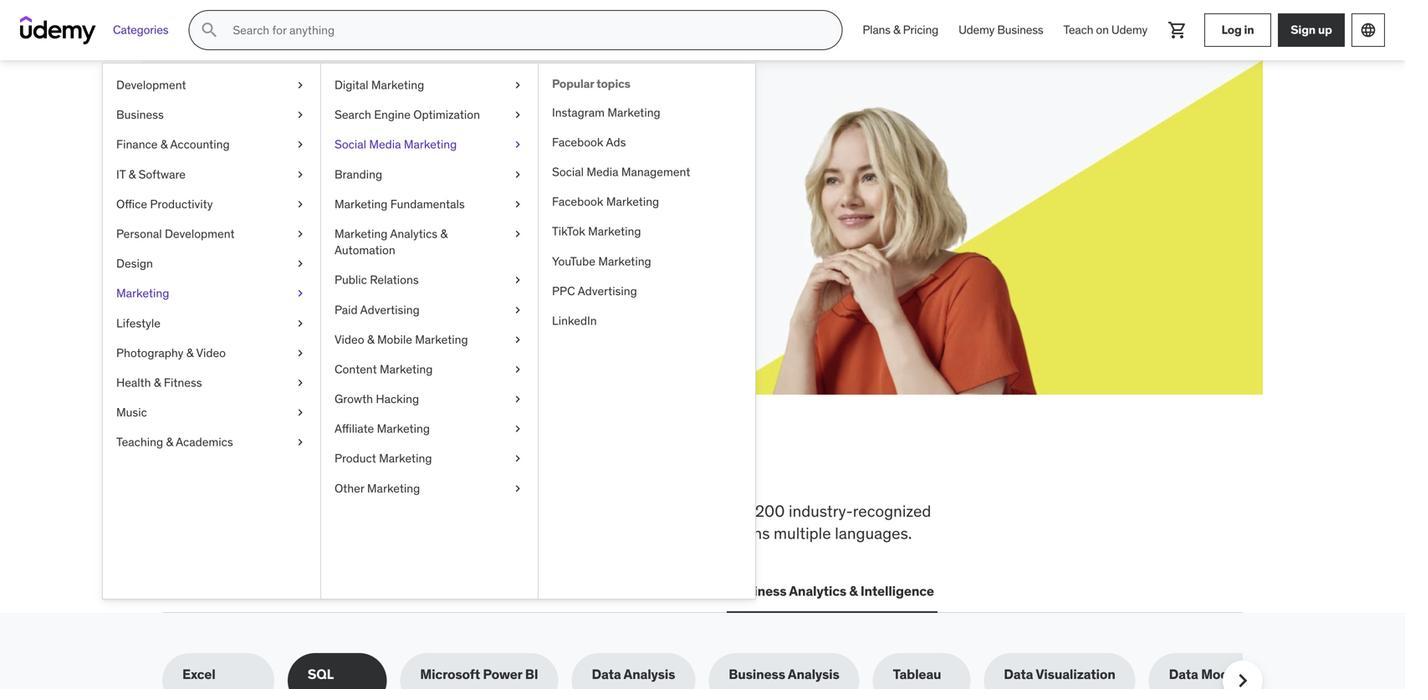 Task type: describe. For each thing, give the bounding box(es) containing it.
and
[[698, 524, 724, 544]]

photography & video link
[[103, 338, 321, 368]]

0 horizontal spatial video
[[196, 345, 226, 361]]

it certifications button
[[297, 572, 403, 612]]

xsmall image for social media marketing
[[511, 137, 525, 153]]

xsmall image for teaching & academics
[[294, 434, 307, 451]]

analysis for data analysis
[[624, 666, 676, 683]]

marketing link
[[103, 279, 321, 309]]

youtube
[[552, 254, 596, 269]]

xsmall image for finance & accounting
[[294, 137, 307, 153]]

marketing down 'search engine optimization' link
[[404, 137, 457, 152]]

xsmall image for public relations
[[511, 272, 525, 289]]

lifestyle link
[[103, 309, 321, 338]]

web
[[166, 583, 194, 600]]

marketing fundamentals
[[335, 197, 465, 212]]

branding link
[[321, 160, 538, 189]]

one
[[566, 446, 626, 490]]

social for social media management
[[552, 164, 584, 179]]

plans
[[863, 22, 891, 37]]

for inside covering critical workplace skills to technical topics, including prep content for over 200 industry-recognized certifications, our catalog supports well-rounded professional development and spans multiple languages.
[[698, 501, 718, 521]]

xsmall image for growth hacking
[[511, 391, 525, 408]]

facebook ads
[[552, 135, 626, 150]]

& inside button
[[850, 583, 858, 600]]

through
[[266, 193, 313, 210]]

udemy inside "link"
[[1112, 22, 1148, 37]]

product marketing
[[335, 451, 432, 466]]

sign
[[1291, 22, 1316, 37]]

instagram marketing link
[[539, 98, 756, 128]]

business for business analysis
[[729, 666, 786, 683]]

marketing down 'hacking'
[[377, 421, 430, 437]]

marketing up engine
[[371, 77, 424, 92]]

video & mobile marketing
[[335, 332, 468, 347]]

data for data visualization
[[1004, 666, 1034, 683]]

product
[[335, 451, 376, 466]]

finance
[[116, 137, 158, 152]]

xsmall image for marketing analytics & automation
[[511, 226, 525, 242]]

intelligence
[[861, 583, 935, 600]]

microsoft power bi
[[420, 666, 538, 683]]

instagram marketing
[[552, 105, 661, 120]]

office productivity
[[116, 197, 213, 212]]

with
[[356, 174, 381, 192]]

marketing down tiktok marketing 'link'
[[599, 254, 652, 269]]

well-
[[413, 524, 447, 544]]

next image
[[1230, 668, 1257, 690]]

& for mobile
[[367, 332, 375, 347]]

marketing inside 'link'
[[367, 481, 420, 496]]

marketing down social media management
[[607, 194, 660, 209]]

automation
[[335, 243, 396, 258]]

it certifications
[[300, 583, 400, 600]]

topic filters element
[[162, 654, 1280, 690]]

fitness
[[164, 375, 202, 390]]

skills
[[223, 133, 298, 168]]

xsmall image for health & fitness
[[294, 375, 307, 391]]

personal
[[116, 226, 162, 241]]

business for business
[[116, 107, 164, 122]]

certifications,
[[162, 524, 259, 544]]

future
[[412, 133, 494, 168]]

xsmall image for office productivity
[[294, 196, 307, 213]]

development inside "link"
[[116, 77, 186, 92]]

& for accounting
[[161, 137, 168, 152]]

xsmall image for it & software
[[294, 166, 307, 183]]

up
[[1319, 22, 1333, 37]]

visualization
[[1036, 666, 1116, 683]]

data for data analysis
[[592, 666, 621, 683]]

finance & accounting link
[[103, 130, 321, 160]]

on
[[1097, 22, 1109, 37]]

data science button
[[506, 572, 594, 612]]

it for it certifications
[[300, 583, 312, 600]]

catalog
[[290, 524, 342, 544]]

search
[[335, 107, 371, 122]]

xsmall image for design
[[294, 256, 307, 272]]

office
[[116, 197, 147, 212]]

& inside marketing analytics & automation
[[441, 226, 448, 241]]

content
[[639, 501, 694, 521]]

it for it & software
[[116, 167, 126, 182]]

0 vertical spatial skills
[[277, 446, 368, 490]]

log in
[[1222, 22, 1255, 37]]

xsmall image for marketing fundamentals
[[511, 196, 525, 213]]

finance & accounting
[[116, 137, 230, 152]]

professional
[[511, 524, 597, 544]]

facebook marketing link
[[539, 187, 756, 217]]

& for academics
[[166, 435, 173, 450]]

xsmall image for lifestyle
[[294, 315, 307, 332]]

social media management link
[[539, 157, 756, 187]]

potential
[[300, 174, 353, 192]]

ppc advertising
[[552, 284, 637, 299]]

web development button
[[162, 572, 284, 612]]

digital marketing
[[335, 77, 424, 92]]

all
[[162, 446, 211, 490]]

& for video
[[186, 345, 194, 361]]

social media marketing element
[[538, 64, 756, 599]]

popular topics
[[552, 76, 631, 91]]

0 vertical spatial your
[[347, 133, 407, 168]]

marketing down affiliate marketing
[[379, 451, 432, 466]]

topics,
[[483, 501, 531, 521]]

xsmall image for development
[[294, 77, 307, 93]]

sign up link
[[1279, 13, 1346, 47]]

Search for anything text field
[[230, 16, 822, 44]]

teach
[[1064, 22, 1094, 37]]

business analytics & intelligence
[[730, 583, 935, 600]]

to
[[397, 501, 412, 521]]

productivity
[[150, 197, 213, 212]]

social media marketing
[[335, 137, 457, 152]]

xsmall image for video & mobile marketing
[[511, 332, 525, 348]]

digital marketing link
[[321, 70, 538, 100]]

public relations
[[335, 273, 419, 288]]

xsmall image for marketing
[[294, 285, 307, 302]]

xsmall image for product marketing
[[511, 451, 525, 467]]

digital
[[335, 77, 369, 92]]

& for fitness
[[154, 375, 161, 390]]

tableau
[[893, 666, 942, 683]]

marketing down the video & mobile marketing
[[380, 362, 433, 377]]

1 udemy from the left
[[959, 22, 995, 37]]

modeling
[[1202, 666, 1260, 683]]

excel
[[182, 666, 216, 683]]

log in link
[[1205, 13, 1272, 47]]

critical
[[230, 501, 277, 521]]

data for data modeling
[[1170, 666, 1199, 683]]

udemy image
[[20, 16, 96, 44]]

advertising for paid advertising
[[360, 302, 420, 317]]

affiliate marketing
[[335, 421, 430, 437]]

communication button
[[608, 572, 714, 612]]

design
[[116, 256, 153, 271]]

teaching & academics link
[[103, 428, 321, 458]]

business analytics & intelligence button
[[727, 572, 938, 612]]

growth hacking link
[[321, 385, 538, 414]]



Task type: vqa. For each thing, say whether or not it's contained in the screenshot.
Training
no



Task type: locate. For each thing, give the bounding box(es) containing it.
leadership button
[[416, 572, 492, 612]]

marketing inside marketing analytics & automation
[[335, 226, 388, 241]]

ads
[[606, 135, 626, 150]]

xsmall image inside the marketing analytics & automation link
[[511, 226, 525, 242]]

video down lifestyle link on the top
[[196, 345, 226, 361]]

xsmall image for personal development
[[294, 226, 307, 242]]

xsmall image up the 'potential'
[[294, 137, 307, 153]]

2 facebook from the top
[[552, 194, 604, 209]]

marketing fundamentals link
[[321, 189, 538, 219]]

2 vertical spatial development
[[197, 583, 280, 600]]

xsmall image inside lifestyle link
[[294, 315, 307, 332]]

1 facebook from the top
[[552, 135, 604, 150]]

udemy
[[959, 22, 995, 37], [1112, 22, 1148, 37]]

health & fitness link
[[103, 368, 321, 398]]

linkedin link
[[539, 306, 756, 336]]

xsmall image inside branding link
[[511, 166, 525, 183]]

media down engine
[[369, 137, 401, 152]]

xsmall image right at
[[511, 166, 525, 183]]

software
[[139, 167, 186, 182]]

1 analysis from the left
[[624, 666, 676, 683]]

xsmall image inside music "link"
[[294, 405, 307, 421]]

xsmall image inside product marketing link
[[511, 451, 525, 467]]

& inside "link"
[[161, 137, 168, 152]]

xsmall image inside 'health & fitness' 'link'
[[294, 375, 307, 391]]

music link
[[103, 398, 321, 428]]

development down 'office productivity' link
[[165, 226, 235, 241]]

need
[[440, 446, 521, 490]]

xsmall image inside content marketing link
[[511, 361, 525, 378]]

social media management
[[552, 164, 691, 179]]

data
[[509, 583, 538, 600], [592, 666, 621, 683], [1004, 666, 1034, 683], [1170, 666, 1199, 683]]

&
[[894, 22, 901, 37], [161, 137, 168, 152], [129, 167, 136, 182], [441, 226, 448, 241], [367, 332, 375, 347], [186, 345, 194, 361], [154, 375, 161, 390], [166, 435, 173, 450], [850, 583, 858, 600]]

it & software
[[116, 167, 186, 182]]

& right 'teaching'
[[166, 435, 173, 450]]

categories
[[113, 22, 168, 37]]

photography & video
[[116, 345, 226, 361]]

1 vertical spatial for
[[698, 501, 718, 521]]

other marketing
[[335, 481, 420, 496]]

media for marketing
[[369, 137, 401, 152]]

linkedin
[[552, 313, 597, 328]]

data left modeling
[[1170, 666, 1199, 683]]

1 vertical spatial in
[[527, 446, 559, 490]]

xsmall image inside public relations link
[[511, 272, 525, 289]]

udemy right on
[[1112, 22, 1148, 37]]

1 horizontal spatial video
[[335, 332, 364, 347]]

advertising inside social media marketing element
[[578, 284, 637, 299]]

leadership
[[420, 583, 489, 600]]

0 vertical spatial social
[[335, 137, 367, 152]]

business for business analytics & intelligence
[[730, 583, 787, 600]]

music
[[116, 405, 147, 420]]

choose a language image
[[1361, 22, 1377, 38]]

marketing up lifestyle
[[116, 286, 169, 301]]

1 vertical spatial development
[[165, 226, 235, 241]]

skills inside covering critical workplace skills to technical topics, including prep content for over 200 industry-recognized certifications, our catalog supports well-rounded professional development and spans multiple languages.
[[358, 501, 394, 521]]

0 horizontal spatial media
[[369, 137, 401, 152]]

1 horizontal spatial analytics
[[789, 583, 847, 600]]

0 horizontal spatial social
[[335, 137, 367, 152]]

0 vertical spatial media
[[369, 137, 401, 152]]

0 horizontal spatial in
[[527, 446, 559, 490]]

popular
[[552, 76, 594, 91]]

15.
[[344, 193, 360, 210]]

0 horizontal spatial udemy
[[959, 22, 995, 37]]

xsmall image inside the marketing link
[[294, 285, 307, 302]]

analytics inside marketing analytics & automation
[[390, 226, 438, 241]]

& right plans
[[894, 22, 901, 37]]

xsmall image inside it & software link
[[294, 166, 307, 183]]

xsmall image for content marketing
[[511, 361, 525, 378]]

0 horizontal spatial your
[[271, 174, 297, 192]]

xsmall image left ppc
[[511, 272, 525, 289]]

xsmall image inside business link
[[294, 107, 307, 123]]

covering
[[162, 501, 226, 521]]

teaching
[[116, 435, 163, 450]]

marketing up to
[[367, 481, 420, 496]]

in inside log in link
[[1245, 22, 1255, 37]]

xsmall image inside digital marketing link
[[511, 77, 525, 93]]

xsmall image for search engine optimization
[[511, 107, 525, 123]]

pricing
[[903, 22, 939, 37]]

1 vertical spatial facebook
[[552, 194, 604, 209]]

1 vertical spatial social
[[552, 164, 584, 179]]

& up fitness
[[186, 345, 194, 361]]

1 horizontal spatial advertising
[[578, 284, 637, 299]]

for
[[303, 133, 342, 168], [698, 501, 718, 521]]

xsmall image inside "teaching & academics" link
[[294, 434, 307, 451]]

social inside social media marketing link
[[335, 137, 367, 152]]

multiple
[[774, 524, 832, 544]]

0 vertical spatial analytics
[[390, 226, 438, 241]]

content marketing
[[335, 362, 433, 377]]

plans & pricing link
[[853, 10, 949, 50]]

your up with
[[347, 133, 407, 168]]

media for management
[[587, 164, 619, 179]]

& inside 'link'
[[154, 375, 161, 390]]

search engine optimization link
[[321, 100, 538, 130]]

xsmall image inside the photography & video link
[[294, 345, 307, 361]]

xsmall image inside 'search engine optimization' link
[[511, 107, 525, 123]]

analytics inside button
[[789, 583, 847, 600]]

xsmall image for business
[[294, 107, 307, 123]]

paid
[[335, 302, 358, 317]]

1 vertical spatial it
[[300, 583, 312, 600]]

development
[[116, 77, 186, 92], [165, 226, 235, 241], [197, 583, 280, 600]]

youtube marketing link
[[539, 247, 756, 276]]

marketing up automation
[[335, 226, 388, 241]]

xsmall image inside finance & accounting "link"
[[294, 137, 307, 153]]

xsmall image for photography & video
[[294, 345, 307, 361]]

data inside button
[[509, 583, 538, 600]]

xsmall image left digital
[[294, 77, 307, 93]]

0 vertical spatial facebook
[[552, 135, 604, 150]]

xsmall image inside social media marketing link
[[511, 137, 525, 153]]

& right finance
[[161, 137, 168, 152]]

teach on udemy
[[1064, 22, 1148, 37]]

0 vertical spatial it
[[116, 167, 126, 182]]

0 horizontal spatial for
[[303, 133, 342, 168]]

you
[[374, 446, 434, 490]]

office productivity link
[[103, 189, 321, 219]]

web development
[[166, 583, 280, 600]]

xsmall image left growth
[[294, 405, 307, 421]]

1 horizontal spatial social
[[552, 164, 584, 179]]

skills
[[277, 446, 368, 490], [358, 501, 394, 521]]

supports
[[346, 524, 409, 544]]

starting
[[442, 174, 490, 192]]

skills up supports
[[358, 501, 394, 521]]

1 vertical spatial your
[[271, 174, 297, 192]]

certifications
[[315, 583, 400, 600]]

facebook up tiktok
[[552, 194, 604, 209]]

social down facebook ads
[[552, 164, 584, 179]]

analytics for marketing
[[390, 226, 438, 241]]

sql
[[308, 666, 334, 683]]

for up the 'potential'
[[303, 133, 342, 168]]

skills up workplace on the left of the page
[[277, 446, 368, 490]]

marketing down facebook marketing on the left of the page
[[588, 224, 641, 239]]

1 horizontal spatial in
[[1245, 22, 1255, 37]]

xsmall image
[[294, 77, 307, 93], [294, 107, 307, 123], [511, 107, 525, 123], [294, 137, 307, 153], [294, 166, 307, 183], [511, 166, 525, 183], [294, 196, 307, 213], [294, 226, 307, 242], [511, 272, 525, 289], [294, 315, 307, 332], [294, 405, 307, 421], [511, 481, 525, 497]]

youtube marketing
[[552, 254, 652, 269]]

marketing
[[371, 77, 424, 92], [608, 105, 661, 120], [404, 137, 457, 152], [607, 194, 660, 209], [335, 197, 388, 212], [588, 224, 641, 239], [335, 226, 388, 241], [599, 254, 652, 269], [116, 286, 169, 301], [415, 332, 468, 347], [380, 362, 433, 377], [377, 421, 430, 437], [379, 451, 432, 466], [367, 481, 420, 496]]

social down search
[[335, 137, 367, 152]]

development
[[601, 524, 694, 544]]

social media marketing link
[[321, 130, 538, 160]]

xsmall image for paid advertising
[[511, 302, 525, 318]]

0 vertical spatial in
[[1245, 22, 1255, 37]]

course.
[[395, 174, 438, 192]]

in up including
[[527, 446, 559, 490]]

xsmall image for music
[[294, 405, 307, 421]]

it & software link
[[103, 160, 321, 189]]

just
[[508, 174, 530, 192]]

1 vertical spatial advertising
[[360, 302, 420, 317]]

xsmall image for other marketing
[[511, 481, 525, 497]]

lifestyle
[[116, 316, 161, 331]]

udemy business link
[[949, 10, 1054, 50]]

facebook marketing
[[552, 194, 660, 209]]

industry-
[[789, 501, 853, 521]]

0 horizontal spatial analysis
[[624, 666, 676, 683]]

& down marketing fundamentals link
[[441, 226, 448, 241]]

marketing down paid advertising link
[[415, 332, 468, 347]]

your
[[347, 133, 407, 168], [271, 174, 297, 192]]

xsmall image inside design link
[[294, 256, 307, 272]]

media up facebook marketing on the left of the page
[[587, 164, 619, 179]]

communication
[[611, 583, 710, 600]]

data analysis
[[592, 666, 676, 683]]

0 vertical spatial for
[[303, 133, 342, 168]]

advertising down youtube marketing
[[578, 284, 637, 299]]

development link
[[103, 70, 321, 100]]

advertising for ppc advertising
[[578, 284, 637, 299]]

1 vertical spatial analytics
[[789, 583, 847, 600]]

xsmall image for affiliate marketing
[[511, 421, 525, 437]]

ppc advertising link
[[539, 276, 756, 306]]

bi
[[525, 666, 538, 683]]

1 horizontal spatial it
[[300, 583, 312, 600]]

ppc
[[552, 284, 575, 299]]

analysis
[[624, 666, 676, 683], [788, 666, 840, 683]]

social for social media marketing
[[335, 137, 367, 152]]

affiliate
[[335, 421, 374, 437]]

& for software
[[129, 167, 136, 182]]

xsmall image inside marketing fundamentals link
[[511, 196, 525, 213]]

product marketing link
[[321, 444, 538, 474]]

xsmall image inside personal development link
[[294, 226, 307, 242]]

data left science
[[509, 583, 538, 600]]

xsmall image inside paid advertising link
[[511, 302, 525, 318]]

1 horizontal spatial media
[[587, 164, 619, 179]]

tiktok marketing
[[552, 224, 641, 239]]

1 horizontal spatial for
[[698, 501, 718, 521]]

instagram
[[552, 105, 605, 120]]

1 horizontal spatial analysis
[[788, 666, 840, 683]]

xsmall image for branding
[[511, 166, 525, 183]]

xsmall image inside growth hacking link
[[511, 391, 525, 408]]

facebook for facebook marketing
[[552, 194, 604, 209]]

it left "certifications"
[[300, 583, 312, 600]]

data left "visualization"
[[1004, 666, 1034, 683]]

udemy right "pricing"
[[959, 22, 995, 37]]

2 udemy from the left
[[1112, 22, 1148, 37]]

xsmall image left search
[[294, 107, 307, 123]]

0 vertical spatial advertising
[[578, 284, 637, 299]]

0 horizontal spatial it
[[116, 167, 126, 182]]

udemy business
[[959, 22, 1044, 37]]

the
[[218, 446, 271, 490]]

data for data science
[[509, 583, 538, 600]]

facebook for facebook ads
[[552, 135, 604, 150]]

analysis for business analysis
[[788, 666, 840, 683]]

development down categories dropdown button
[[116, 77, 186, 92]]

marketing down with
[[335, 197, 388, 212]]

development for web
[[197, 583, 280, 600]]

2 analysis from the left
[[788, 666, 840, 683]]

analytics down fundamentals
[[390, 226, 438, 241]]

1 vertical spatial media
[[587, 164, 619, 179]]

marketing inside 'link'
[[588, 224, 641, 239]]

xsmall image inside video & mobile marketing link
[[511, 332, 525, 348]]

it up office
[[116, 167, 126, 182]]

0 horizontal spatial advertising
[[360, 302, 420, 317]]

submit search image
[[199, 20, 220, 40]]

shopping cart with 0 items image
[[1168, 20, 1188, 40]]

data visualization
[[1004, 666, 1116, 683]]

0 horizontal spatial analytics
[[390, 226, 438, 241]]

1 horizontal spatial udemy
[[1112, 22, 1148, 37]]

xsmall image up topics, on the bottom left
[[511, 481, 525, 497]]

other marketing link
[[321, 474, 538, 504]]

& up office
[[129, 167, 136, 182]]

marketing analytics & automation link
[[321, 219, 538, 265]]

advertising down relations
[[360, 302, 420, 317]]

video & mobile marketing link
[[321, 325, 538, 355]]

over
[[721, 501, 752, 521]]

development inside button
[[197, 583, 280, 600]]

categories button
[[103, 10, 179, 50]]

video down paid
[[335, 332, 364, 347]]

& left intelligence
[[850, 583, 858, 600]]

business analysis
[[729, 666, 840, 683]]

for up 'and'
[[698, 501, 718, 521]]

your up through
[[271, 174, 297, 192]]

1 vertical spatial skills
[[358, 501, 394, 521]]

xsmall image inside the "affiliate marketing" link
[[511, 421, 525, 437]]

it inside button
[[300, 583, 312, 600]]

data right the bi
[[592, 666, 621, 683]]

xsmall image up through
[[294, 166, 307, 183]]

development right web
[[197, 583, 280, 600]]

xsmall image for digital marketing
[[511, 77, 525, 93]]

development for personal
[[165, 226, 235, 241]]

academics
[[176, 435, 233, 450]]

business inside button
[[730, 583, 787, 600]]

1 horizontal spatial your
[[347, 133, 407, 168]]

marketing up facebook ads link
[[608, 105, 661, 120]]

advertising
[[578, 284, 637, 299], [360, 302, 420, 317]]

analytics down multiple
[[789, 583, 847, 600]]

xsmall image left paid
[[294, 315, 307, 332]]

in right log
[[1245, 22, 1255, 37]]

sign up
[[1291, 22, 1333, 37]]

xsmall image left dec
[[294, 196, 307, 213]]

mobile
[[377, 332, 412, 347]]

prep
[[603, 501, 636, 521]]

0 vertical spatial development
[[116, 77, 186, 92]]

social inside social media management link
[[552, 164, 584, 179]]

xsmall image inside "development" "link"
[[294, 77, 307, 93]]

science
[[541, 583, 591, 600]]

& for pricing
[[894, 22, 901, 37]]

xsmall image left instagram
[[511, 107, 525, 123]]

data modeling
[[1170, 666, 1260, 683]]

xsmall image down through
[[294, 226, 307, 242]]

200
[[756, 501, 785, 521]]

& right health
[[154, 375, 161, 390]]

analytics for business
[[789, 583, 847, 600]]

xsmall image
[[511, 77, 525, 93], [511, 137, 525, 153], [511, 196, 525, 213], [511, 226, 525, 242], [294, 256, 307, 272], [294, 285, 307, 302], [511, 302, 525, 318], [511, 332, 525, 348], [294, 345, 307, 361], [511, 361, 525, 378], [294, 375, 307, 391], [511, 391, 525, 408], [511, 421, 525, 437], [294, 434, 307, 451], [511, 451, 525, 467]]

facebook down instagram
[[552, 135, 604, 150]]

xsmall image inside "other marketing" 'link'
[[511, 481, 525, 497]]

for inside skills for your future expand your potential with a course. starting at just $12.99 through dec 15.
[[303, 133, 342, 168]]

& left mobile
[[367, 332, 375, 347]]

business inside topic filters element
[[729, 666, 786, 683]]

hacking
[[376, 392, 419, 407]]

all the skills you need in one place
[[162, 446, 719, 490]]

xsmall image inside 'office productivity' link
[[294, 196, 307, 213]]



